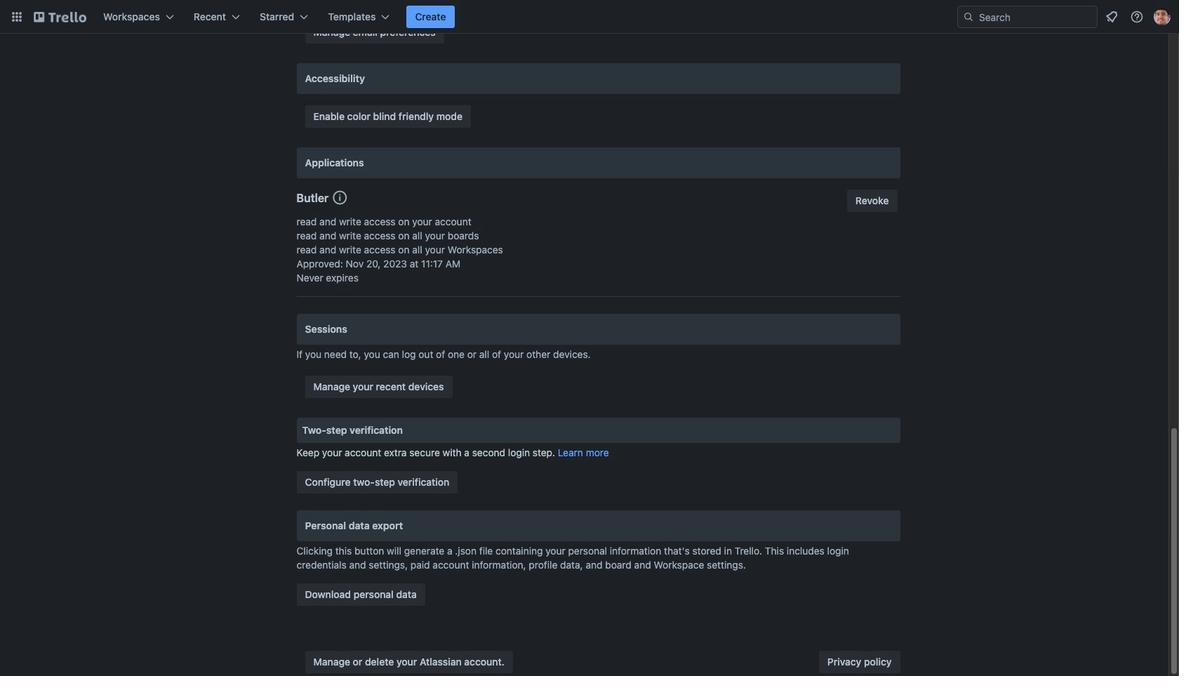 Task type: describe. For each thing, give the bounding box(es) containing it.
open information menu image
[[1131, 10, 1145, 24]]

Search field
[[958, 6, 1098, 28]]

search image
[[964, 11, 975, 22]]



Task type: locate. For each thing, give the bounding box(es) containing it.
None button
[[848, 190, 898, 212]]

primary element
[[0, 0, 1180, 34]]

james peterson (jamespeterson93) image
[[1155, 8, 1171, 25]]

back to home image
[[34, 6, 86, 28]]

0 notifications image
[[1104, 8, 1121, 25]]



Task type: vqa. For each thing, say whether or not it's contained in the screenshot.
Search "Field"
yes



